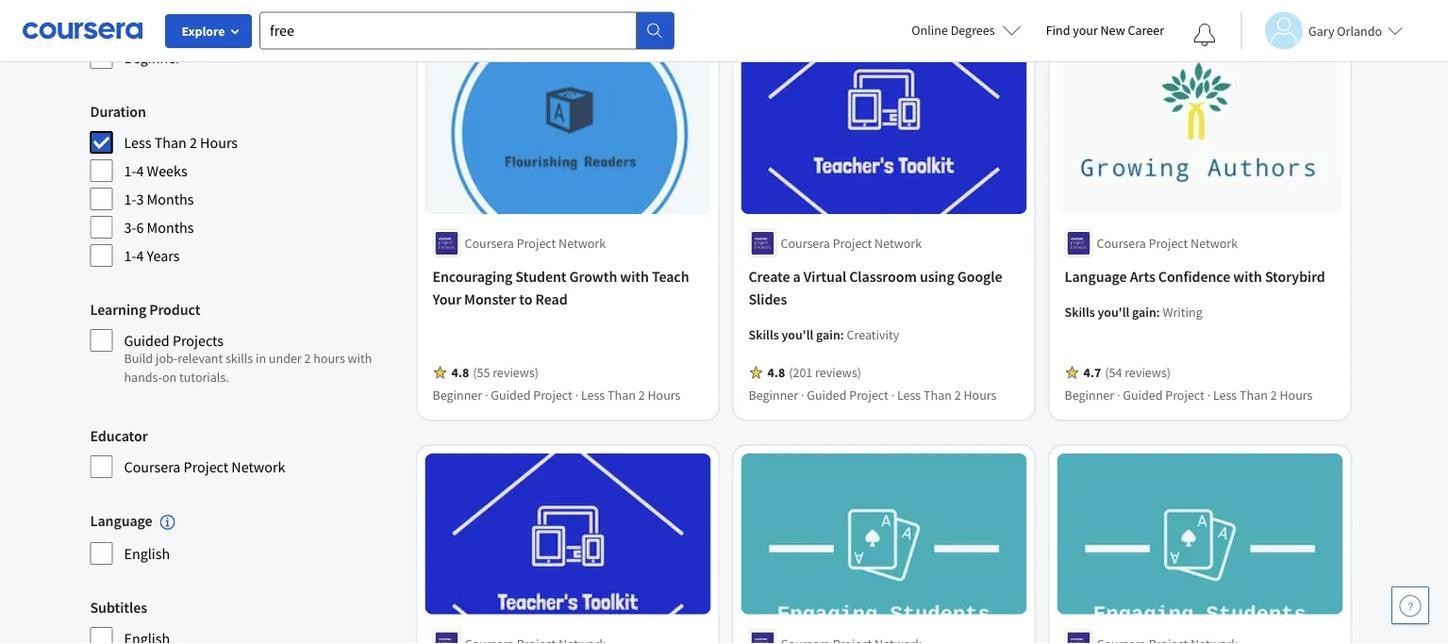 Task type: locate. For each thing, give the bounding box(es) containing it.
career
[[1128, 22, 1164, 39]]

4.8 left (55
[[451, 364, 469, 381]]

information about this filter group image
[[160, 515, 175, 530]]

language
[[1065, 267, 1127, 286], [90, 511, 152, 530]]

guided down 4.7 (54 reviews)
[[1123, 387, 1163, 404]]

3 beginner · guided project · less than 2 hours from the left
[[1065, 387, 1313, 404]]

your
[[433, 290, 461, 308]]

network for virtual
[[875, 235, 922, 252]]

1- for 1-3 months
[[124, 190, 136, 209]]

beginner · guided project · less than 2 hours down 4.7 (54 reviews)
[[1065, 387, 1313, 404]]

you'll up (201
[[782, 326, 814, 343]]

online degrees button
[[897, 9, 1037, 51]]

slides
[[749, 290, 787, 308]]

0 horizontal spatial skills
[[749, 326, 779, 343]]

1 4 from the top
[[136, 161, 144, 180]]

1- for 1-4 weeks
[[124, 161, 136, 180]]

1 vertical spatial 1-
[[124, 190, 136, 209]]

coursera project network up arts
[[1097, 235, 1238, 252]]

4.8 for 4.8 (55 reviews)
[[451, 364, 469, 381]]

project up language group on the left bottom of page
[[184, 458, 228, 476]]

coursera project network up virtual
[[781, 235, 922, 252]]

gary orlando
[[1309, 22, 1382, 39]]

1 vertical spatial skills
[[749, 326, 779, 343]]

1 vertical spatial you'll
[[782, 326, 814, 343]]

coursera image
[[23, 15, 142, 46]]

1- up 3-
[[124, 190, 136, 209]]

0 horizontal spatial beginner · guided project · less than 2 hours
[[433, 387, 681, 404]]

skills for language arts confidence with storybird
[[1065, 304, 1095, 321]]

show notifications image
[[1194, 24, 1216, 46]]

guided for 4.8 (55 reviews)
[[491, 387, 531, 404]]

tutorials.
[[179, 369, 229, 386]]

1 vertical spatial months
[[147, 218, 194, 237]]

2 vertical spatial 1-
[[124, 246, 136, 265]]

2 1- from the top
[[124, 190, 136, 209]]

3 · from the left
[[801, 387, 804, 404]]

guided down learning product
[[124, 331, 170, 350]]

0 vertical spatial you'll
[[1098, 304, 1130, 321]]

0 vertical spatial language
[[1065, 267, 1127, 286]]

beginner down 4.7
[[1065, 387, 1114, 404]]

create
[[749, 267, 790, 286]]

4.8 for 4.8 (201 reviews)
[[768, 364, 785, 381]]

beginner
[[124, 48, 181, 67], [433, 387, 482, 404], [749, 387, 798, 404], [1065, 387, 1114, 404]]

2 months from the top
[[147, 218, 194, 237]]

1 horizontal spatial language
[[1065, 267, 1127, 286]]

network up classroom
[[875, 235, 922, 252]]

0 vertical spatial 1-
[[124, 161, 136, 180]]

create a virtual classroom using google slides link
[[749, 265, 1019, 310]]

network for confidence
[[1191, 235, 1238, 252]]

1 vertical spatial :
[[840, 326, 844, 343]]

coursera
[[465, 235, 514, 252], [781, 235, 830, 252], [1097, 235, 1146, 252], [124, 458, 181, 476]]

coursera project network up information about this filter group icon
[[124, 458, 285, 476]]

encouraging student growth with teach your monster to read
[[433, 267, 689, 308]]

you'll for language
[[1098, 304, 1130, 321]]

1 vertical spatial gain
[[816, 326, 840, 343]]

network up language arts confidence with storybird "link"
[[1191, 235, 1238, 252]]

0 vertical spatial months
[[147, 190, 194, 209]]

4.7 (54 reviews)
[[1084, 364, 1171, 381]]

to
[[519, 290, 533, 308]]

gain for virtual
[[816, 326, 840, 343]]

4 for weeks
[[136, 161, 144, 180]]

guided down the 4.8 (201 reviews)
[[807, 387, 847, 404]]

:
[[1157, 304, 1160, 321], [840, 326, 844, 343]]

hours for 4.8 (201 reviews)
[[964, 387, 997, 404]]

gain
[[1132, 304, 1157, 321], [816, 326, 840, 343]]

confidence
[[1158, 267, 1231, 286]]

skills down slides
[[749, 326, 779, 343]]

2 beginner · guided project · less than 2 hours from the left
[[749, 387, 997, 404]]

1 horizontal spatial beginner · guided project · less than 2 hours
[[749, 387, 997, 404]]

coursera down educator
[[124, 458, 181, 476]]

gary orlando button
[[1241, 12, 1403, 50]]

learning product
[[90, 300, 200, 319]]

orlando
[[1337, 22, 1382, 39]]

1 horizontal spatial with
[[620, 267, 649, 286]]

than for 4.8 (55 reviews)
[[608, 387, 636, 404]]

skills
[[1065, 304, 1095, 321], [749, 326, 779, 343]]

reviews)
[[493, 364, 539, 381], [815, 364, 861, 381], [1125, 364, 1171, 381]]

language arts confidence with storybird link
[[1065, 265, 1336, 288]]

coursera project network up the student
[[465, 235, 606, 252]]

1 reviews) from the left
[[493, 364, 539, 381]]

0 horizontal spatial 4.8
[[451, 364, 469, 381]]

1 beginner · guided project · less than 2 hours from the left
[[433, 387, 681, 404]]

2 for 4.8 (55 reviews)
[[638, 387, 645, 404]]

with for confidence
[[1233, 267, 1262, 286]]

hours
[[313, 350, 345, 367]]

in
[[256, 350, 266, 367]]

beginner · guided project · less than 2 hours down 'creativity'
[[749, 387, 997, 404]]

coursera up a
[[781, 235, 830, 252]]

3 reviews) from the left
[[1125, 364, 1171, 381]]

reviews) right (201
[[815, 364, 861, 381]]

2 4 from the top
[[136, 246, 144, 265]]

network
[[559, 235, 606, 252], [875, 235, 922, 252], [1191, 235, 1238, 252], [231, 458, 285, 476]]

project up arts
[[1149, 235, 1188, 252]]

4
[[136, 161, 144, 180], [136, 246, 144, 265]]

network for growth
[[559, 235, 606, 252]]

coursera inside "educator" group
[[124, 458, 181, 476]]

project down 4.7 (54 reviews)
[[1165, 387, 1205, 404]]

guided down the 4.8 (55 reviews)
[[491, 387, 531, 404]]

3-6 months
[[124, 218, 194, 237]]

1 horizontal spatial 4.8
[[768, 364, 785, 381]]

you'll for create
[[782, 326, 814, 343]]

1 horizontal spatial :
[[1157, 304, 1160, 321]]

0 vertical spatial 4
[[136, 161, 144, 180]]

beginner · guided project · less than 2 hours for language arts confidence with storybird
[[1065, 387, 1313, 404]]

less for 4.8 (55 reviews)
[[581, 387, 605, 404]]

6 · from the left
[[1207, 387, 1211, 404]]

1-
[[124, 161, 136, 180], [124, 190, 136, 209], [124, 246, 136, 265]]

beginner down (201
[[749, 387, 798, 404]]

reviews) for language arts confidence with storybird
[[1125, 364, 1171, 381]]

with
[[620, 267, 649, 286], [1233, 267, 1262, 286], [348, 350, 372, 367]]

coursera project network for confidence
[[1097, 235, 1238, 252]]

1 horizontal spatial gain
[[1132, 304, 1157, 321]]

network up language group on the left bottom of page
[[231, 458, 285, 476]]

hands-
[[124, 369, 162, 386]]

2 for 4.8 (201 reviews)
[[954, 387, 961, 404]]

you'll up (54
[[1098, 304, 1130, 321]]

0 horizontal spatial with
[[348, 350, 372, 367]]

1 months from the top
[[147, 190, 194, 209]]

·
[[485, 387, 488, 404], [575, 387, 578, 404], [801, 387, 804, 404], [891, 387, 895, 404], [1117, 387, 1120, 404], [1207, 387, 1211, 404]]

skills for create a virtual classroom using google slides
[[749, 326, 779, 343]]

skills up 4.7
[[1065, 304, 1095, 321]]

project
[[517, 235, 556, 252], [833, 235, 872, 252], [1149, 235, 1188, 252], [533, 387, 573, 404], [849, 387, 889, 404], [1165, 387, 1205, 404], [184, 458, 228, 476]]

you'll
[[1098, 304, 1130, 321], [782, 326, 814, 343]]

gary
[[1309, 22, 1335, 39]]

than
[[154, 133, 187, 152], [608, 387, 636, 404], [924, 387, 952, 404], [1240, 387, 1268, 404]]

language inside group
[[90, 511, 152, 530]]

1 horizontal spatial you'll
[[1098, 304, 1130, 321]]

1 4.8 from the left
[[451, 364, 469, 381]]

2 reviews) from the left
[[815, 364, 861, 381]]

coursera project network
[[465, 235, 606, 252], [781, 235, 922, 252], [1097, 235, 1238, 252], [124, 458, 285, 476]]

4.8 (201 reviews)
[[768, 364, 861, 381]]

coursera up arts
[[1097, 235, 1146, 252]]

subtitles group
[[90, 596, 399, 643]]

coursera up encouraging
[[465, 235, 514, 252]]

learning
[[90, 300, 146, 319]]

2 4.8 from the left
[[768, 364, 785, 381]]

relevant
[[178, 350, 223, 367]]

: left writing
[[1157, 304, 1160, 321]]

beginner · guided project · less than 2 hours down the 4.8 (55 reviews)
[[433, 387, 681, 404]]

2 horizontal spatial beginner · guided project · less than 2 hours
[[1065, 387, 1313, 404]]

months
[[147, 190, 194, 209], [147, 218, 194, 237]]

less for 4.7 (54 reviews)
[[1213, 387, 1237, 404]]

google
[[957, 267, 1002, 286]]

hours for 4.8 (55 reviews)
[[648, 387, 681, 404]]

less for 4.8 (201 reviews)
[[897, 387, 921, 404]]

4.8 left (201
[[768, 364, 785, 381]]

less
[[124, 133, 151, 152], [581, 387, 605, 404], [897, 387, 921, 404], [1213, 387, 1237, 404]]

4 left years
[[136, 246, 144, 265]]

with left storybird
[[1233, 267, 1262, 286]]

3 1- from the top
[[124, 246, 136, 265]]

network up growth
[[559, 235, 606, 252]]

1 vertical spatial 4
[[136, 246, 144, 265]]

online
[[912, 22, 948, 39]]

months up years
[[147, 218, 194, 237]]

language left arts
[[1065, 267, 1127, 286]]

language inside "link"
[[1065, 267, 1127, 286]]

reviews) right (54
[[1125, 364, 1171, 381]]

with right the hours
[[348, 350, 372, 367]]

2
[[190, 133, 197, 152], [304, 350, 311, 367], [638, 387, 645, 404], [954, 387, 961, 404], [1271, 387, 1277, 404]]

skills you'll gain : creativity
[[749, 326, 899, 343]]

gain up the 4.8 (201 reviews)
[[816, 326, 840, 343]]

1 horizontal spatial reviews)
[[815, 364, 861, 381]]

project up virtual
[[833, 235, 872, 252]]

beginner up duration
[[124, 48, 181, 67]]

less than 2 hours
[[124, 133, 238, 152]]

1 horizontal spatial skills
[[1065, 304, 1095, 321]]

0 vertical spatial :
[[1157, 304, 1160, 321]]

explore
[[182, 23, 225, 40]]

1- down 3-
[[124, 246, 136, 265]]

0 horizontal spatial gain
[[816, 326, 840, 343]]

beginner · guided project · less than 2 hours
[[433, 387, 681, 404], [749, 387, 997, 404], [1065, 387, 1313, 404]]

online degrees
[[912, 22, 995, 39]]

4.8
[[451, 364, 469, 381], [768, 364, 785, 381]]

1 1- from the top
[[124, 161, 136, 180]]

What do you want to learn? text field
[[259, 12, 637, 50]]

monster
[[464, 290, 516, 308]]

2 horizontal spatial reviews)
[[1125, 364, 1171, 381]]

1 vertical spatial language
[[90, 511, 152, 530]]

build job-relevant skills in under 2 hours with hands-on tutorials.
[[124, 350, 372, 386]]

2 horizontal spatial with
[[1233, 267, 1262, 286]]

beginner for 4.8 (201 reviews)
[[749, 387, 798, 404]]

with inside "link"
[[1233, 267, 1262, 286]]

reviews) right (55
[[493, 364, 539, 381]]

None search field
[[259, 12, 675, 50]]

1- up 3
[[124, 161, 136, 180]]

beginner down (55
[[433, 387, 482, 404]]

with left teach
[[620, 267, 649, 286]]

growth
[[569, 267, 617, 286]]

language up "english"
[[90, 511, 152, 530]]

with inside "encouraging student growth with teach your monster to read"
[[620, 267, 649, 286]]

4 left weeks
[[136, 161, 144, 180]]

than for 4.8 (201 reviews)
[[924, 387, 952, 404]]

gain down arts
[[1132, 304, 1157, 321]]

0 horizontal spatial language
[[90, 511, 152, 530]]

with inside build job-relevant skills in under 2 hours with hands-on tutorials.
[[348, 350, 372, 367]]

0 vertical spatial gain
[[1132, 304, 1157, 321]]

0 horizontal spatial reviews)
[[493, 364, 539, 381]]

0 horizontal spatial :
[[840, 326, 844, 343]]

0 horizontal spatial you'll
[[782, 326, 814, 343]]

hours
[[200, 133, 238, 152], [648, 387, 681, 404], [964, 387, 997, 404], [1280, 387, 1313, 404]]

: left 'creativity'
[[840, 326, 844, 343]]

months down weeks
[[147, 190, 194, 209]]

0 vertical spatial skills
[[1065, 304, 1095, 321]]

months for 1-3 months
[[147, 190, 194, 209]]

beginner · guided project · less than 2 hours for create a virtual classroom using google slides
[[749, 387, 997, 404]]

degrees
[[951, 22, 995, 39]]

(54
[[1105, 364, 1122, 381]]



Task type: describe. For each thing, give the bounding box(es) containing it.
gain for confidence
[[1132, 304, 1157, 321]]

encouraging student growth with teach your monster to read link
[[433, 265, 703, 310]]

1- for 1-4 years
[[124, 246, 136, 265]]

duration group
[[90, 100, 399, 268]]

project inside "educator" group
[[184, 458, 228, 476]]

product
[[149, 300, 200, 319]]

job-
[[156, 350, 178, 367]]

4 · from the left
[[891, 387, 895, 404]]

2 inside "duration" group
[[190, 133, 197, 152]]

coursera for a
[[781, 235, 830, 252]]

1-4 weeks
[[124, 161, 187, 180]]

than for 4.7 (54 reviews)
[[1240, 387, 1268, 404]]

coursera project network inside "educator" group
[[124, 458, 285, 476]]

skills you'll gain : writing
[[1065, 304, 1203, 321]]

find your new career link
[[1037, 19, 1174, 42]]

language arts confidence with storybird
[[1065, 267, 1325, 286]]

find
[[1046, 22, 1070, 39]]

skills
[[225, 350, 253, 367]]

coursera project network for growth
[[465, 235, 606, 252]]

1-4 years
[[124, 246, 180, 265]]

beginner inside 'level' group
[[124, 48, 181, 67]]

classroom
[[849, 267, 917, 286]]

level
[[90, 17, 124, 36]]

with for growth
[[620, 267, 649, 286]]

using
[[920, 267, 954, 286]]

project down the 4.8 (201 reviews)
[[849, 387, 889, 404]]

teach
[[652, 267, 689, 286]]

english
[[124, 544, 170, 563]]

language group
[[90, 509, 399, 566]]

language for language
[[90, 511, 152, 530]]

4.8 (55 reviews)
[[451, 364, 539, 381]]

level group
[[90, 15, 399, 70]]

project down the 4.8 (55 reviews)
[[533, 387, 573, 404]]

arts
[[1130, 267, 1155, 286]]

student
[[515, 267, 567, 286]]

2 inside build job-relevant skills in under 2 hours with hands-on tutorials.
[[304, 350, 311, 367]]

beginner for 4.7 (54 reviews)
[[1065, 387, 1114, 404]]

guided inside learning product group
[[124, 331, 170, 350]]

6
[[136, 218, 144, 237]]

duration
[[90, 102, 146, 121]]

educator
[[90, 426, 148, 445]]

less inside "duration" group
[[124, 133, 151, 152]]

4 for years
[[136, 246, 144, 265]]

2 for 4.7 (54 reviews)
[[1271, 387, 1277, 404]]

guided projects
[[124, 331, 224, 350]]

read
[[535, 290, 568, 308]]

educator group
[[90, 425, 399, 479]]

storybird
[[1265, 267, 1325, 286]]

explore button
[[165, 14, 252, 48]]

subtitles
[[90, 598, 147, 617]]

create a virtual classroom using google slides
[[749, 267, 1002, 308]]

3-
[[124, 218, 136, 237]]

new
[[1101, 22, 1125, 39]]

encouraging
[[433, 267, 513, 286]]

network inside "educator" group
[[231, 458, 285, 476]]

months for 3-6 months
[[147, 218, 194, 237]]

build
[[124, 350, 153, 367]]

(201
[[789, 364, 813, 381]]

language for language arts confidence with storybird
[[1065, 267, 1127, 286]]

creativity
[[847, 326, 899, 343]]

your
[[1073, 22, 1098, 39]]

guided for 4.7 (54 reviews)
[[1123, 387, 1163, 404]]

help center image
[[1399, 594, 1422, 617]]

learning product group
[[90, 298, 399, 394]]

guided for 4.8 (201 reviews)
[[807, 387, 847, 404]]

writing
[[1163, 304, 1203, 321]]

years
[[147, 246, 180, 265]]

beginner for 4.8 (55 reviews)
[[433, 387, 482, 404]]

virtual
[[804, 267, 846, 286]]

hours inside "duration" group
[[200, 133, 238, 152]]

coursera for arts
[[1097, 235, 1146, 252]]

(55
[[473, 364, 490, 381]]

1-3 months
[[124, 190, 194, 209]]

coursera for student
[[465, 235, 514, 252]]

project up the student
[[517, 235, 556, 252]]

5 · from the left
[[1117, 387, 1120, 404]]

3
[[136, 190, 144, 209]]

: for virtual
[[840, 326, 844, 343]]

reviews) for create a virtual classroom using google slides
[[815, 364, 861, 381]]

a
[[793, 267, 801, 286]]

under
[[269, 350, 302, 367]]

weeks
[[147, 161, 187, 180]]

4.7
[[1084, 364, 1101, 381]]

hours for 4.7 (54 reviews)
[[1280, 387, 1313, 404]]

2 · from the left
[[575, 387, 578, 404]]

than inside "duration" group
[[154, 133, 187, 152]]

coursera project network for virtual
[[781, 235, 922, 252]]

: for confidence
[[1157, 304, 1160, 321]]

find your new career
[[1046, 22, 1164, 39]]

projects
[[173, 331, 224, 350]]

on
[[162, 369, 177, 386]]

1 · from the left
[[485, 387, 488, 404]]



Task type: vqa. For each thing, say whether or not it's contained in the screenshot.
bottom 9
no



